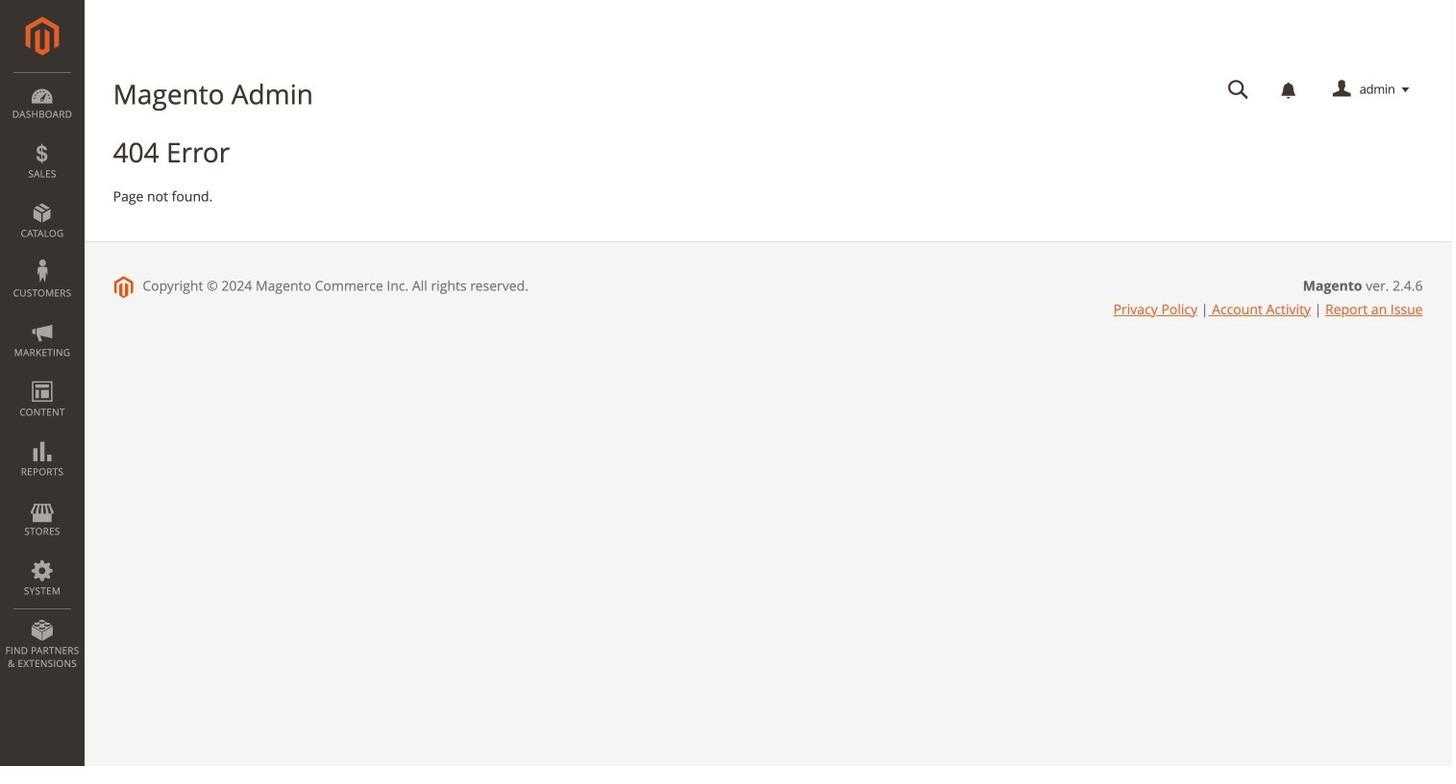 Task type: describe. For each thing, give the bounding box(es) containing it.
magento admin panel image
[[25, 16, 59, 56]]



Task type: locate. For each thing, give the bounding box(es) containing it.
None text field
[[1215, 73, 1263, 107]]

menu bar
[[0, 72, 85, 680]]



